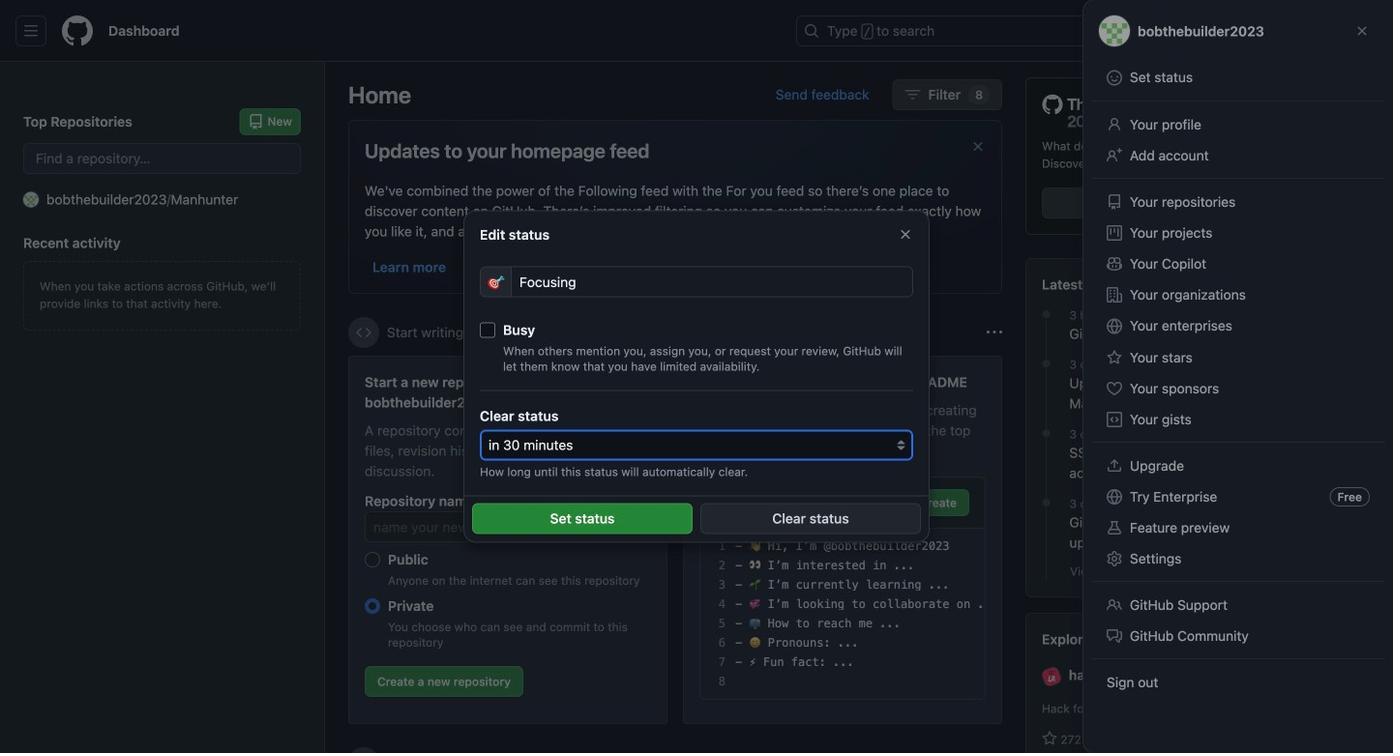 Task type: vqa. For each thing, say whether or not it's contained in the screenshot.
triangle down icon
yes



Task type: describe. For each thing, give the bounding box(es) containing it.
3 dot fill image from the top
[[1039, 495, 1054, 511]]

account element
[[0, 62, 325, 754]]

homepage image
[[62, 15, 93, 46]]

dot fill image
[[1039, 307, 1054, 322]]

2 dot fill image from the top
[[1039, 426, 1054, 441]]

1 dot fill image from the top
[[1039, 356, 1054, 372]]



Task type: locate. For each thing, give the bounding box(es) containing it.
0 vertical spatial dot fill image
[[1039, 356, 1054, 372]]

2 vertical spatial dot fill image
[[1039, 495, 1054, 511]]

explore element
[[1026, 77, 1370, 754]]

issue opened image
[[1238, 23, 1254, 39]]

explore repositories navigation
[[1026, 614, 1370, 754]]

star image
[[1042, 732, 1057, 747]]

command palette image
[[1112, 23, 1127, 39]]

plus image
[[1172, 23, 1187, 39]]

1 vertical spatial dot fill image
[[1039, 426, 1054, 441]]

triangle down image
[[1195, 23, 1210, 39]]

dot fill image
[[1039, 356, 1054, 372], [1039, 426, 1054, 441], [1039, 495, 1054, 511]]



